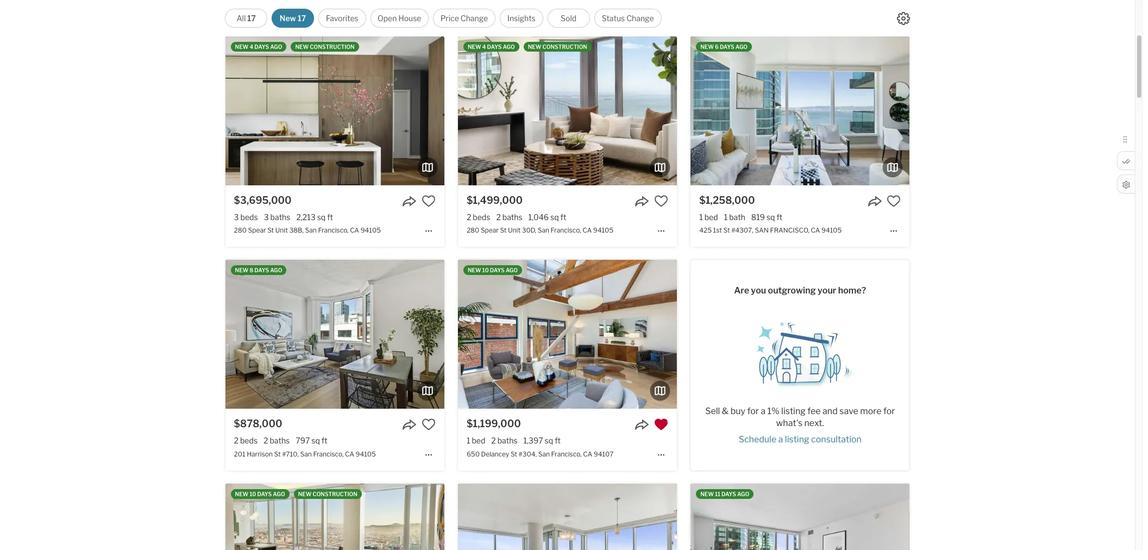 Task type: locate. For each thing, give the bounding box(es) containing it.
ft up 650 delancey st #304, san francisco, ca 94107
[[555, 436, 561, 445]]

0 vertical spatial listing
[[782, 406, 806, 417]]

photo of 501 beale st unit 10a, san francisco, ca 94105 image
[[239, 483, 458, 550], [458, 483, 677, 550], [677, 483, 896, 550]]

ft for $878,000
[[322, 436, 328, 445]]

favorite button checkbox
[[887, 194, 901, 208], [422, 418, 436, 432], [654, 418, 669, 432]]

ago right the '11'
[[737, 491, 750, 497]]

ft up 425 1st st #4307, san francisco, ca 94105
[[777, 213, 783, 222]]

0 horizontal spatial 10
[[250, 491, 256, 497]]

2 new 4 days ago from the left
[[468, 43, 515, 50]]

2 for from the left
[[884, 406, 895, 417]]

favorite button checkbox for $3,695,000
[[422, 194, 436, 208]]

New radio
[[272, 9, 314, 28]]

0 vertical spatial a
[[761, 406, 766, 417]]

4
[[250, 43, 253, 50], [482, 43, 486, 50]]

ago
[[270, 43, 282, 50], [503, 43, 515, 50], [736, 43, 748, 50], [270, 267, 282, 274], [506, 267, 518, 274], [273, 491, 285, 497], [737, 491, 750, 497]]

280 down 3 beds
[[234, 226, 247, 234]]

1 horizontal spatial favorite button checkbox
[[654, 194, 669, 208]]

ago for $1,499,000
[[503, 43, 515, 50]]

0 horizontal spatial 17
[[247, 14, 256, 23]]

1 up 425
[[700, 213, 703, 222]]

1 up 650
[[467, 436, 470, 445]]

photo of 650 delancey st #304, san francisco, ca 94107 image
[[239, 260, 458, 409], [458, 260, 677, 409], [677, 260, 896, 409]]

0 horizontal spatial for
[[748, 406, 759, 417]]

0 vertical spatial new 10 days ago
[[468, 267, 518, 274]]

save
[[840, 406, 859, 417]]

ft for $3,695,000
[[327, 213, 333, 222]]

1 new 4 days ago from the left
[[235, 43, 282, 50]]

spear for $1,499,000
[[481, 226, 499, 234]]

0 horizontal spatial favorite button checkbox
[[422, 194, 436, 208]]

new construction for $3,695,000
[[295, 43, 355, 50]]

ca for $1,199,000
[[583, 450, 593, 458]]

change right status
[[627, 14, 654, 23]]

0 horizontal spatial spear
[[248, 226, 266, 234]]

days
[[254, 43, 269, 50], [487, 43, 502, 50], [720, 43, 735, 50], [255, 267, 269, 274], [490, 267, 505, 274], [257, 491, 272, 497], [722, 491, 736, 497]]

baths up 38b,
[[270, 213, 290, 222]]

3 photo of 181 fremont unit 60c, san francisco, ca 94105 image from the left
[[444, 483, 663, 550]]

favorite button image for $1,258,000
[[887, 194, 901, 208]]

sq for $1,199,000
[[545, 436, 553, 445]]

2 photo of 280 spear st unit 30d, san francisco, ca 94105 image from the left
[[458, 36, 677, 185]]

280 for $3,695,000
[[234, 226, 247, 234]]

st for $1,499,000
[[500, 226, 507, 234]]

1 vertical spatial 2 beds
[[234, 436, 258, 445]]

new construction for $1,499,000
[[528, 43, 587, 50]]

38b,
[[289, 226, 304, 234]]

favorite button checkbox for $1,499,000
[[654, 194, 669, 208]]

beds for $3,695,000
[[241, 213, 258, 222]]

ft right '797'
[[322, 436, 328, 445]]

bed up 650
[[472, 436, 486, 445]]

1 horizontal spatial new 10 days ago
[[468, 267, 518, 274]]

new 4 days ago down all radio
[[235, 43, 282, 50]]

sq for $1,499,000
[[551, 213, 559, 222]]

Favorites radio
[[319, 9, 366, 28]]

1%
[[768, 406, 780, 417]]

st
[[268, 226, 274, 234], [500, 226, 507, 234], [724, 226, 730, 234], [274, 450, 281, 458], [511, 450, 517, 458]]

1 for $1,199,000
[[467, 436, 470, 445]]

ago down insights at the top of the page
[[503, 43, 515, 50]]

ago down 280 spear st unit 30d, san francisco, ca 94105
[[506, 267, 518, 274]]

1 change from the left
[[461, 14, 488, 23]]

beds for $1,499,000
[[473, 213, 490, 222]]

17 right new
[[298, 14, 306, 23]]

bed up 425
[[705, 213, 718, 222]]

st right 1st
[[724, 226, 730, 234]]

san
[[305, 226, 317, 234], [538, 226, 549, 234], [300, 450, 312, 458], [538, 450, 550, 458]]

3 for 3 baths
[[264, 213, 269, 222]]

4 down price change
[[482, 43, 486, 50]]

listing up what's
[[782, 406, 806, 417]]

1 left bath
[[724, 213, 728, 222]]

2 4 from the left
[[482, 43, 486, 50]]

san down 2,213 sq ft
[[305, 226, 317, 234]]

0 horizontal spatial 3
[[234, 213, 239, 222]]

beds down $1,499,000 on the left top
[[473, 213, 490, 222]]

&
[[722, 406, 729, 417]]

unit
[[275, 226, 288, 234], [508, 226, 521, 234]]

1 3 from the left
[[234, 213, 239, 222]]

new construction down favorites
[[295, 43, 355, 50]]

280 spear st unit 30d, san francisco, ca 94105
[[467, 226, 614, 234]]

6
[[715, 43, 719, 50]]

2 baths down $1,499,000 on the left top
[[496, 213, 523, 222]]

425 1st st #4307, san francisco, ca 94105
[[700, 226, 842, 234]]

change
[[461, 14, 488, 23], [627, 14, 654, 23]]

beds down $3,695,000
[[241, 213, 258, 222]]

2 baths for $878,000
[[264, 436, 290, 445]]

1 favorite button checkbox from the left
[[422, 194, 436, 208]]

1 horizontal spatial 17
[[298, 14, 306, 23]]

94107
[[594, 450, 614, 458]]

new 4 days ago
[[235, 43, 282, 50], [468, 43, 515, 50]]

photo of 425 1st st #4307, san francisco, ca 94105 image
[[472, 36, 691, 185], [691, 36, 910, 185], [910, 36, 1129, 185]]

unit for $3,695,000
[[275, 226, 288, 234]]

2 spear from the left
[[481, 226, 499, 234]]

1 horizontal spatial 10
[[482, 267, 489, 274]]

francisco,
[[318, 226, 349, 234], [551, 226, 581, 234], [313, 450, 344, 458], [551, 450, 582, 458]]

0 horizontal spatial new 4 days ago
[[235, 43, 282, 50]]

sq right 1,046
[[551, 213, 559, 222]]

days for $3,695,000
[[254, 43, 269, 50]]

1 280 from the left
[[234, 226, 247, 234]]

next.
[[805, 418, 824, 428]]

francisco, down 797 sq ft
[[313, 450, 344, 458]]

0 horizontal spatial 1
[[467, 436, 470, 445]]

0 horizontal spatial 2 beds
[[234, 436, 258, 445]]

st for $3,695,000
[[268, 226, 274, 234]]

280 down $1,499,000 on the left top
[[467, 226, 480, 234]]

san
[[755, 226, 769, 234]]

ago down #710, in the bottom of the page
[[273, 491, 285, 497]]

0 horizontal spatial 280
[[234, 226, 247, 234]]

ft right 1,046
[[561, 213, 567, 222]]

2
[[467, 213, 471, 222], [496, 213, 501, 222], [234, 436, 239, 445], [264, 436, 268, 445], [492, 436, 496, 445]]

consultation
[[811, 434, 862, 445]]

201
[[234, 450, 245, 458]]

2 beds down $1,499,000 on the left top
[[467, 213, 490, 222]]

Status Change radio
[[594, 9, 662, 28]]

st left #710, in the bottom of the page
[[274, 450, 281, 458]]

1st
[[713, 226, 722, 234]]

ft for $1,258,000
[[777, 213, 783, 222]]

ca for $878,000
[[345, 450, 354, 458]]

ca
[[350, 226, 359, 234], [583, 226, 592, 234], [811, 226, 820, 234], [345, 450, 354, 458], [583, 450, 593, 458]]

st for $1,258,000
[[724, 226, 730, 234]]

Price Change radio
[[433, 9, 496, 28]]

819
[[752, 213, 765, 222]]

sq
[[317, 213, 326, 222], [551, 213, 559, 222], [767, 213, 775, 222], [312, 436, 320, 445], [545, 436, 553, 445]]

option group
[[225, 9, 662, 28]]

what's
[[776, 418, 803, 428]]

1 horizontal spatial 2 beds
[[467, 213, 490, 222]]

photo of 201 folsom st unit 11d, san francisco, ca 94105 image
[[472, 483, 691, 550], [691, 483, 910, 550], [910, 483, 1129, 550]]

san down 1,397 sq ft
[[538, 450, 550, 458]]

baths up the delancey
[[498, 436, 518, 445]]

bed
[[705, 213, 718, 222], [472, 436, 486, 445]]

1 bed up 425
[[700, 213, 718, 222]]

2 baths up #710, in the bottom of the page
[[264, 436, 290, 445]]

1 horizontal spatial a
[[779, 434, 783, 445]]

0 horizontal spatial bed
[[472, 436, 486, 445]]

2 baths for $1,499,000
[[496, 213, 523, 222]]

1 horizontal spatial change
[[627, 14, 654, 23]]

2 favorite button checkbox from the left
[[654, 194, 669, 208]]

your
[[818, 285, 837, 295]]

ft for $1,199,000
[[555, 436, 561, 445]]

construction down the sold option
[[543, 43, 587, 50]]

3 photo of 650 delancey st #304, san francisco, ca 94107 image from the left
[[677, 260, 896, 409]]

sell
[[706, 406, 720, 417]]

baths for $1,499,000
[[503, 213, 523, 222]]

0 vertical spatial 1 bed
[[700, 213, 718, 222]]

francisco,
[[770, 226, 810, 234]]

3 photo of 280 spear st unit 30d, san francisco, ca 94105 image from the left
[[677, 36, 896, 185]]

1 vertical spatial 1 bed
[[467, 436, 486, 445]]

2 beds for $1,499,000
[[467, 213, 490, 222]]

1 vertical spatial new 10 days ago
[[235, 491, 285, 497]]

photo of 201 harrison st #710, san francisco, ca 94105 image
[[6, 260, 225, 409], [225, 260, 444, 409], [444, 260, 663, 409]]

1 horizontal spatial bed
[[705, 213, 718, 222]]

ago right the 6
[[736, 43, 748, 50]]

2 unit from the left
[[508, 226, 521, 234]]

schedule a listing consultation
[[739, 434, 862, 445]]

2 beds for $878,000
[[234, 436, 258, 445]]

1 horizontal spatial 4
[[482, 43, 486, 50]]

for
[[748, 406, 759, 417], [884, 406, 895, 417]]

new construction down the sold option
[[528, 43, 587, 50]]

open
[[378, 14, 397, 23]]

17 for new 17
[[298, 14, 306, 23]]

change right price
[[461, 14, 488, 23]]

2 for $878,000
[[264, 436, 268, 445]]

st down 3 baths
[[268, 226, 274, 234]]

ago for $3,695,000
[[270, 43, 282, 50]]

sq for $3,695,000
[[317, 213, 326, 222]]

$878,000
[[234, 418, 282, 430]]

ago down new
[[270, 43, 282, 50]]

3 beds
[[234, 213, 258, 222]]

1 4 from the left
[[250, 43, 253, 50]]

1 bed for $1,199,000
[[467, 436, 486, 445]]

st left 30d,
[[500, 226, 507, 234]]

1 bed
[[700, 213, 718, 222], [467, 436, 486, 445]]

3 photo of 425 1st st #4307, san francisco, ca 94105 image from the left
[[910, 36, 1129, 185]]

1 horizontal spatial 280
[[467, 226, 480, 234]]

1 horizontal spatial new 4 days ago
[[468, 43, 515, 50]]

spear down $1,499,000 on the left top
[[481, 226, 499, 234]]

new 4 days ago for $3,695,000
[[235, 43, 282, 50]]

new 11 days ago
[[701, 491, 750, 497]]

2 change from the left
[[627, 14, 654, 23]]

st left #304,
[[511, 450, 517, 458]]

photo of 280 spear st unit 30d, san francisco, ca 94105 image
[[239, 36, 458, 185], [458, 36, 677, 185], [677, 36, 896, 185]]

baths up #710, in the bottom of the page
[[270, 436, 290, 445]]

2 photo of 501 beale st unit 10a, san francisco, ca 94105 image from the left
[[458, 483, 677, 550]]

listing down what's
[[785, 434, 810, 445]]

0 horizontal spatial change
[[461, 14, 488, 23]]

beds
[[241, 213, 258, 222], [473, 213, 490, 222], [240, 436, 258, 445]]

option group containing all
[[225, 9, 662, 28]]

1 bed up 650
[[467, 436, 486, 445]]

open house
[[378, 14, 421, 23]]

1 horizontal spatial 1 bed
[[700, 213, 718, 222]]

unit left 30d,
[[508, 226, 521, 234]]

ft right 2,213
[[327, 213, 333, 222]]

17 right all
[[247, 14, 256, 23]]

days for $1,258,000
[[720, 43, 735, 50]]

4 for $3,695,000
[[250, 43, 253, 50]]

1 spear from the left
[[248, 226, 266, 234]]

1 bath
[[724, 213, 746, 222]]

1
[[700, 213, 703, 222], [724, 213, 728, 222], [467, 436, 470, 445]]

you
[[751, 285, 766, 295]]

a inside sell & buy for a 1% listing fee and save more for what's next.
[[761, 406, 766, 417]]

2 horizontal spatial 1
[[724, 213, 728, 222]]

spear
[[248, 226, 266, 234], [481, 226, 499, 234]]

3
[[234, 213, 239, 222], [264, 213, 269, 222]]

ft
[[327, 213, 333, 222], [561, 213, 567, 222], [777, 213, 783, 222], [322, 436, 328, 445], [555, 436, 561, 445]]

1 vertical spatial bed
[[472, 436, 486, 445]]

0 vertical spatial bed
[[705, 213, 718, 222]]

2 baths up the delancey
[[492, 436, 518, 445]]

listing
[[782, 406, 806, 417], [785, 434, 810, 445]]

house
[[399, 14, 421, 23]]

4 down all radio
[[250, 43, 253, 50]]

0 horizontal spatial 4
[[250, 43, 253, 50]]

sq right 2,213
[[317, 213, 326, 222]]

0 horizontal spatial a
[[761, 406, 766, 417]]

#710,
[[282, 450, 299, 458]]

new 6 days ago
[[701, 43, 748, 50]]

a left 1%
[[761, 406, 766, 417]]

new
[[235, 43, 249, 50], [295, 43, 309, 50], [468, 43, 481, 50], [528, 43, 542, 50], [701, 43, 714, 50], [235, 267, 249, 274], [468, 267, 481, 274], [235, 491, 249, 497], [298, 491, 312, 497], [701, 491, 714, 497]]

1 horizontal spatial spear
[[481, 226, 499, 234]]

baths
[[270, 213, 290, 222], [503, 213, 523, 222], [270, 436, 290, 445], [498, 436, 518, 445]]

2 for $1,499,000
[[496, 213, 501, 222]]

baths up 30d,
[[503, 213, 523, 222]]

sq right '797'
[[312, 436, 320, 445]]

new 4 days ago down price change
[[468, 43, 515, 50]]

1 horizontal spatial 1
[[700, 213, 703, 222]]

home?
[[838, 285, 866, 295]]

ca for $1,258,000
[[811, 226, 820, 234]]

2 photo of 280 spear st unit 38b, san francisco, ca 94105 image from the left
[[225, 36, 444, 185]]

sq right 1,397
[[545, 436, 553, 445]]

1 horizontal spatial for
[[884, 406, 895, 417]]

1 photo of 280 spear st unit 38b, san francisco, ca 94105 image from the left
[[6, 36, 225, 185]]

2 photo of 425 1st st #4307, san francisco, ca 94105 image from the left
[[691, 36, 910, 185]]

spear down 3 beds
[[248, 226, 266, 234]]

10
[[482, 267, 489, 274], [250, 491, 256, 497]]

favorite button image
[[422, 194, 436, 208], [654, 194, 669, 208], [887, 194, 901, 208], [422, 418, 436, 432], [654, 418, 669, 432]]

17 inside all radio
[[247, 14, 256, 23]]

1 horizontal spatial favorite button checkbox
[[654, 418, 669, 432]]

1 photo of 425 1st st #4307, san francisco, ca 94105 image from the left
[[472, 36, 691, 185]]

0 horizontal spatial favorite button checkbox
[[422, 418, 436, 432]]

280
[[234, 226, 247, 234], [467, 226, 480, 234]]

2 photo of 650 delancey st #304, san francisco, ca 94107 image from the left
[[458, 260, 677, 409]]

a down what's
[[779, 434, 783, 445]]

and
[[823, 406, 838, 417]]

2 3 from the left
[[264, 213, 269, 222]]

94105
[[361, 226, 381, 234], [593, 226, 614, 234], [822, 226, 842, 234], [356, 450, 376, 458]]

new
[[280, 14, 296, 23]]

0 horizontal spatial 1 bed
[[467, 436, 486, 445]]

construction down favorites
[[310, 43, 355, 50]]

for right buy
[[748, 406, 759, 417]]

17 inside new option
[[298, 14, 306, 23]]

1 vertical spatial a
[[779, 434, 783, 445]]

1 photo of 181 fremont unit 60c, san francisco, ca 94105 image from the left
[[6, 483, 225, 550]]

4 for $1,499,000
[[482, 43, 486, 50]]

2 beds
[[467, 213, 490, 222], [234, 436, 258, 445]]

baths for $878,000
[[270, 436, 290, 445]]

favorite button checkbox for $1,258,000
[[887, 194, 901, 208]]

favorite button checkbox
[[422, 194, 436, 208], [654, 194, 669, 208]]

0 vertical spatial 2 beds
[[467, 213, 490, 222]]

2 photo of 201 folsom st unit 11d, san francisco, ca 94105 image from the left
[[691, 483, 910, 550]]

construction
[[310, 43, 355, 50], [543, 43, 587, 50], [313, 491, 358, 497]]

3 for 3 beds
[[234, 213, 239, 222]]

for right more
[[884, 406, 895, 417]]

sq right 819
[[767, 213, 775, 222]]

construction for $3,695,000
[[310, 43, 355, 50]]

1 horizontal spatial unit
[[508, 226, 521, 234]]

0 horizontal spatial unit
[[275, 226, 288, 234]]

beds up 201
[[240, 436, 258, 445]]

photo of 280 spear st unit 38b, san francisco, ca 94105 image
[[6, 36, 225, 185], [225, 36, 444, 185], [444, 36, 663, 185]]

unit down 3 baths
[[275, 226, 288, 234]]

1 17 from the left
[[247, 14, 256, 23]]

1 horizontal spatial 3
[[264, 213, 269, 222]]

1 photo of 501 beale st unit 10a, san francisco, ca 94105 image from the left
[[239, 483, 458, 550]]

2 horizontal spatial favorite button checkbox
[[887, 194, 901, 208]]

status change
[[602, 14, 654, 23]]

photo of 181 fremont unit 60c, san francisco, ca 94105 image
[[6, 483, 225, 550], [225, 483, 444, 550], [444, 483, 663, 550]]

new construction
[[295, 43, 355, 50], [528, 43, 587, 50], [298, 491, 358, 497]]

new 10 days ago
[[468, 267, 518, 274], [235, 491, 285, 497]]

2 17 from the left
[[298, 14, 306, 23]]

2 280 from the left
[[467, 226, 480, 234]]

2 beds up 201
[[234, 436, 258, 445]]

ago right '8'
[[270, 267, 282, 274]]

1 unit from the left
[[275, 226, 288, 234]]

san down 1,046 sq ft
[[538, 226, 549, 234]]

Insights radio
[[500, 9, 543, 28]]

8
[[250, 267, 253, 274]]

11
[[715, 491, 721, 497]]



Task type: vqa. For each thing, say whether or not it's contained in the screenshot.
1,397 sq ft
yes



Task type: describe. For each thing, give the bounding box(es) containing it.
beds for $878,000
[[240, 436, 258, 445]]

1 vertical spatial 10
[[250, 491, 256, 497]]

days for $1,499,000
[[487, 43, 502, 50]]

price
[[441, 14, 459, 23]]

st for $1,199,000
[[511, 450, 517, 458]]

30d,
[[522, 226, 537, 234]]

797 sq ft
[[296, 436, 328, 445]]

construction for $1,499,000
[[543, 43, 587, 50]]

listing inside sell & buy for a 1% listing fee and save more for what's next.
[[782, 406, 806, 417]]

outgrowing
[[768, 285, 816, 295]]

favorites
[[326, 14, 359, 23]]

1 vertical spatial listing
[[785, 434, 810, 445]]

650
[[467, 450, 480, 458]]

3 photo of 501 beale st unit 10a, san francisco, ca 94105 image from the left
[[677, 483, 896, 550]]

sq for $1,258,000
[[767, 213, 775, 222]]

1 for from the left
[[748, 406, 759, 417]]

sold
[[561, 14, 577, 23]]

schedule
[[739, 434, 777, 445]]

Sold radio
[[548, 9, 590, 28]]

price change
[[441, 14, 488, 23]]

baths for $1,199,000
[[498, 436, 518, 445]]

all
[[237, 14, 246, 23]]

francisco, down 1,397 sq ft
[[551, 450, 582, 458]]

buy
[[731, 406, 746, 417]]

st for $878,000
[[274, 450, 281, 458]]

harrison
[[247, 450, 273, 458]]

2 photo of 181 fremont unit 60c, san francisco, ca 94105 image from the left
[[225, 483, 444, 550]]

3 photo of 201 folsom st unit 11d, san francisco, ca 94105 image from the left
[[910, 483, 1129, 550]]

unit for $1,499,000
[[508, 226, 521, 234]]

ago for $1,258,000
[[736, 43, 748, 50]]

new 8 days ago
[[235, 267, 282, 274]]

1 for $1,258,000
[[700, 213, 703, 222]]

are you outgrowing your home?
[[734, 285, 866, 295]]

days for $878,000
[[255, 267, 269, 274]]

3 photo of 201 harrison st #710, san francisco, ca 94105 image from the left
[[444, 260, 663, 409]]

2,213
[[296, 213, 316, 222]]

change for status change
[[627, 14, 654, 23]]

1,046
[[529, 213, 549, 222]]

days for $1,199,000
[[490, 267, 505, 274]]

ft for $1,499,000
[[561, 213, 567, 222]]

280 for $1,499,000
[[467, 226, 480, 234]]

baths for $3,695,000
[[270, 213, 290, 222]]

sell & buy for a 1% listing fee and save more for what's next.
[[706, 406, 895, 428]]

favorite button image for $1,499,000
[[654, 194, 669, 208]]

francisco, down 1,046 sq ft
[[551, 226, 581, 234]]

bed for $1,258,000
[[705, 213, 718, 222]]

an image of a house image
[[746, 314, 855, 388]]

3 baths
[[264, 213, 290, 222]]

3 photo of 280 spear st unit 38b, san francisco, ca 94105 image from the left
[[444, 36, 663, 185]]

ago for $878,000
[[270, 267, 282, 274]]

francisco, down 2,213 sq ft
[[318, 226, 349, 234]]

san down '797'
[[300, 450, 312, 458]]

280 spear st unit 38b, san francisco, ca 94105
[[234, 226, 381, 234]]

201 harrison st #710, san francisco, ca 94105
[[234, 450, 376, 458]]

favorite button image for $1,199,000
[[654, 418, 669, 432]]

0 horizontal spatial new 10 days ago
[[235, 491, 285, 497]]

1,397
[[524, 436, 543, 445]]

1 bed for $1,258,000
[[700, 213, 718, 222]]

#304,
[[519, 450, 537, 458]]

650 delancey st #304, san francisco, ca 94107
[[467, 450, 614, 458]]

new 17
[[280, 14, 306, 23]]

1 photo of 280 spear st unit 30d, san francisco, ca 94105 image from the left
[[239, 36, 458, 185]]

2 for $1,199,000
[[492, 436, 496, 445]]

1 photo of 650 delancey st #304, san francisco, ca 94107 image from the left
[[239, 260, 458, 409]]

all 17
[[237, 14, 256, 23]]

bed for $1,199,000
[[472, 436, 486, 445]]

ago for $1,199,000
[[506, 267, 518, 274]]

more
[[860, 406, 882, 417]]

delancey
[[481, 450, 509, 458]]

fee
[[808, 406, 821, 417]]

Open House radio
[[370, 9, 429, 28]]

$1,258,000
[[700, 195, 755, 206]]

1 photo of 201 folsom st unit 11d, san francisco, ca 94105 image from the left
[[472, 483, 691, 550]]

insights
[[508, 14, 536, 23]]

819 sq ft
[[752, 213, 783, 222]]

$3,695,000
[[234, 195, 292, 206]]

1,046 sq ft
[[529, 213, 567, 222]]

construction down 201 harrison st #710, san francisco, ca 94105
[[313, 491, 358, 497]]

797
[[296, 436, 310, 445]]

favorite button image for $3,695,000
[[422, 194, 436, 208]]

favorite button checkbox for $878,000
[[422, 418, 436, 432]]

are
[[734, 285, 750, 295]]

1 photo of 201 harrison st #710, san francisco, ca 94105 image from the left
[[6, 260, 225, 409]]

1,397 sq ft
[[524, 436, 561, 445]]

status
[[602, 14, 625, 23]]

$1,199,000
[[467, 418, 521, 430]]

new construction down 201 harrison st #710, san francisco, ca 94105
[[298, 491, 358, 497]]

All radio
[[225, 9, 267, 28]]

$1,499,000
[[467, 195, 523, 206]]

spear for $3,695,000
[[248, 226, 266, 234]]

change for price change
[[461, 14, 488, 23]]

2 photo of 201 harrison st #710, san francisco, ca 94105 image from the left
[[225, 260, 444, 409]]

2 baths for $1,199,000
[[492, 436, 518, 445]]

425
[[700, 226, 712, 234]]

17 for all 17
[[247, 14, 256, 23]]

favorite button checkbox for $1,199,000
[[654, 418, 669, 432]]

new 4 days ago for $1,499,000
[[468, 43, 515, 50]]

#4307,
[[732, 226, 754, 234]]

2,213 sq ft
[[296, 213, 333, 222]]

sq for $878,000
[[312, 436, 320, 445]]

0 vertical spatial 10
[[482, 267, 489, 274]]

bath
[[729, 213, 746, 222]]

favorite button image for $878,000
[[422, 418, 436, 432]]



